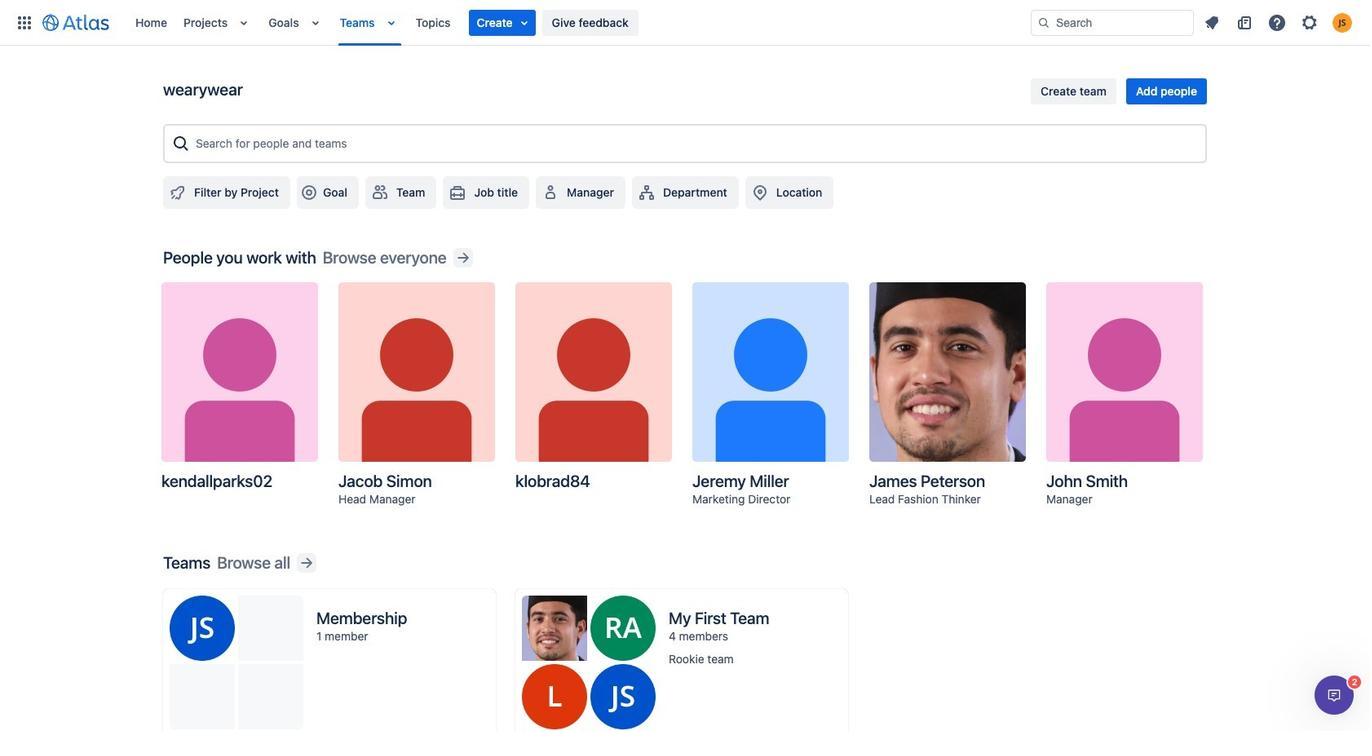 Task type: describe. For each thing, give the bounding box(es) containing it.
account image
[[1333, 13, 1353, 32]]

browse everyone image
[[453, 248, 473, 268]]

help image
[[1268, 13, 1287, 32]]

search image
[[1038, 16, 1051, 29]]

Search field
[[1031, 9, 1194, 35]]



Task type: locate. For each thing, give the bounding box(es) containing it.
list
[[127, 0, 1031, 45], [1198, 9, 1361, 35]]

list item
[[469, 9, 536, 35]]

top element
[[10, 0, 1031, 45]]

None search field
[[1031, 9, 1194, 35]]

notifications image
[[1203, 13, 1222, 32]]

dialog
[[1315, 676, 1354, 715]]

0 horizontal spatial list
[[127, 0, 1031, 45]]

list item inside top element
[[469, 9, 536, 35]]

Search for people and teams field
[[191, 129, 1199, 158]]

browse all image
[[297, 553, 317, 573]]

settings image
[[1300, 13, 1320, 32]]

switch to... image
[[15, 13, 34, 32]]

search for people and teams image
[[171, 134, 191, 153]]

1 horizontal spatial list
[[1198, 9, 1361, 35]]

banner
[[0, 0, 1371, 46]]



Task type: vqa. For each thing, say whether or not it's contained in the screenshot.
The Search icon
yes



